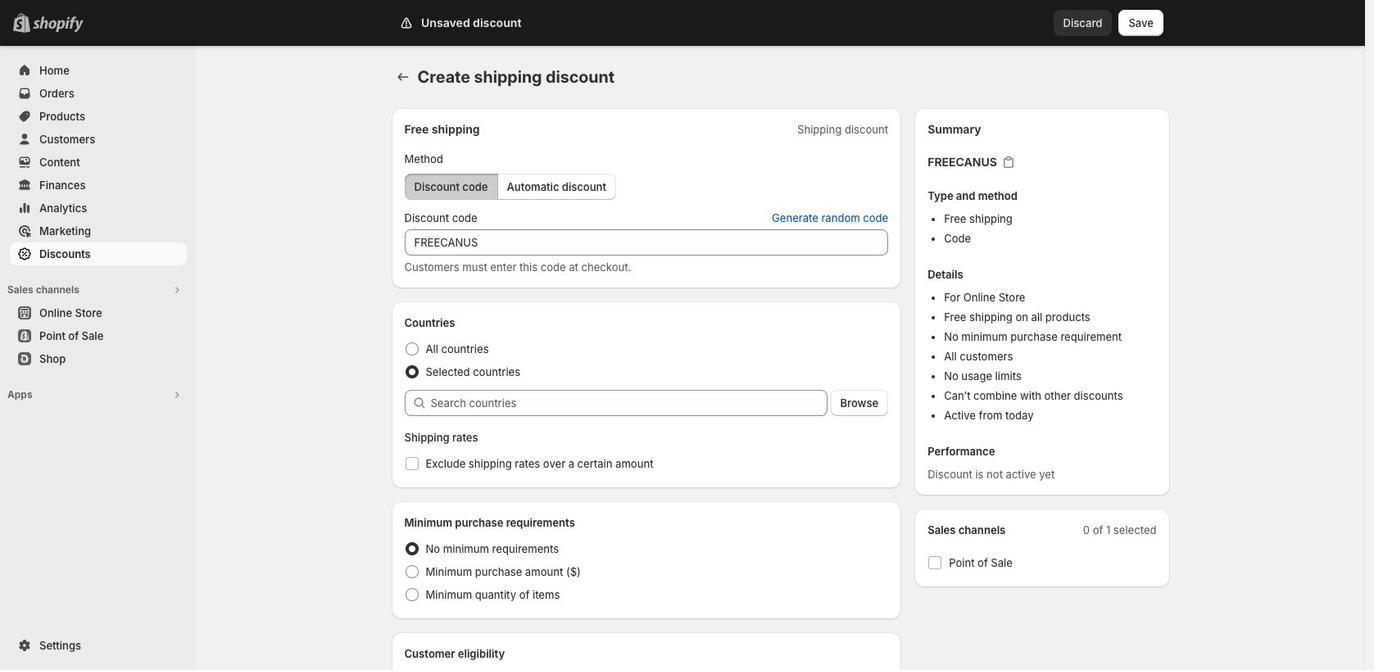 Task type: locate. For each thing, give the bounding box(es) containing it.
Search countries text field
[[431, 390, 828, 416]]

shopify image
[[33, 16, 84, 33]]

None text field
[[405, 230, 889, 256]]



Task type: vqa. For each thing, say whether or not it's contained in the screenshot.
1st Just Now from the bottom of the page
no



